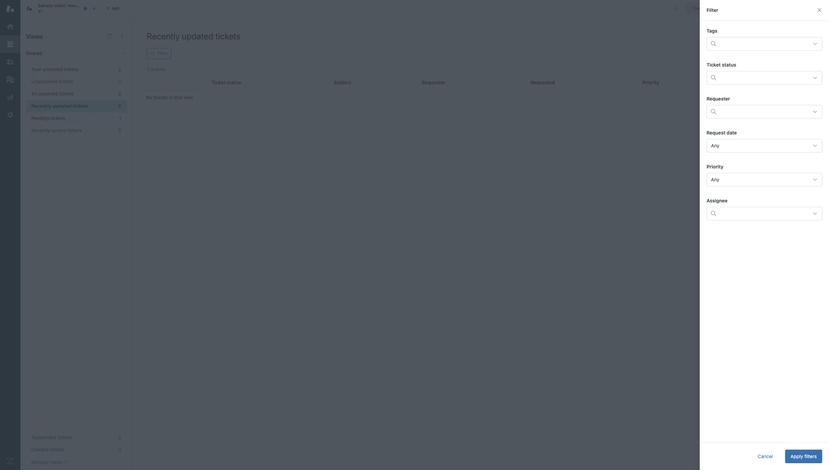 Task type: vqa. For each thing, say whether or not it's contained in the screenshot.


Task type: locate. For each thing, give the bounding box(es) containing it.
2 2 from the top
[[118, 91, 121, 97]]

1 2 from the top
[[118, 66, 121, 72]]

manage views
[[31, 460, 62, 466]]

recently solved tickets
[[31, 128, 82, 133]]

manage
[[31, 460, 49, 466]]

1 any from the top
[[711, 143, 719, 149]]

date
[[727, 130, 737, 136]]

#1
[[38, 9, 43, 14]]

2 for all unsolved tickets
[[118, 91, 121, 97]]

2 any field from the top
[[707, 173, 822, 187]]

admin image
[[6, 111, 15, 119]]

2 down collapse views pane icon
[[118, 66, 121, 72]]

zendesk image
[[6, 458, 15, 466]]

all
[[31, 91, 37, 97]]

1 horizontal spatial recently updated tickets
[[147, 31, 241, 41]]

get started image
[[6, 22, 15, 31]]

0 for deleted tickets
[[118, 447, 121, 453]]

0 vertical spatial updated
[[182, 31, 213, 41]]

view
[[183, 95, 193, 100]]

0 horizontal spatial updated
[[53, 103, 72, 109]]

requester element
[[707, 105, 822, 119]]

meet
[[68, 3, 78, 8]]

1 vertical spatial 2
[[118, 91, 121, 97]]

1
[[119, 115, 121, 121]]

tags element
[[707, 37, 822, 51]]

tickets
[[215, 31, 241, 41], [64, 66, 78, 72], [58, 79, 73, 84], [59, 91, 74, 97], [153, 95, 168, 100], [73, 103, 88, 109], [50, 115, 65, 121], [67, 128, 82, 133], [57, 435, 72, 441], [50, 447, 64, 453]]

recently up filter button
[[147, 31, 180, 41]]

subject
[[334, 80, 351, 85]]

updated
[[182, 31, 213, 41], [53, 103, 72, 109]]

0 vertical spatial unsolved
[[43, 66, 62, 72]]

cancel button
[[752, 450, 778, 464]]

0 horizontal spatial filter
[[158, 51, 167, 56]]

2 up 1
[[118, 91, 121, 97]]

any
[[711, 143, 719, 149], [711, 177, 719, 183]]

suspended tickets
[[31, 435, 72, 441]]

unassigned
[[31, 79, 57, 84]]

tabs tab list
[[20, 0, 666, 17]]

2
[[118, 66, 121, 72], [118, 91, 121, 97]]

close image
[[91, 5, 98, 12]]

Any field
[[707, 139, 822, 153], [707, 173, 822, 187]]

0 vertical spatial any field
[[707, 139, 822, 153]]

1 vertical spatial filter
[[158, 51, 167, 56]]

recently updated tickets
[[147, 31, 241, 41], [31, 103, 88, 109]]

0 vertical spatial any
[[711, 143, 719, 149]]

0 horizontal spatial recently updated tickets
[[31, 103, 88, 109]]

sample ticket: meet the ticket #1
[[38, 3, 98, 14]]

filter dialog
[[700, 0, 829, 471]]

0 for recently updated tickets
[[118, 103, 121, 109]]

any field for priority
[[707, 173, 822, 187]]

this
[[174, 95, 182, 100]]

customers image
[[6, 57, 15, 66]]

recently up pending
[[31, 103, 51, 109]]

any down priority on the right top of page
[[711, 177, 719, 183]]

main element
[[0, 0, 20, 471]]

any for priority
[[711, 177, 719, 183]]

1 vertical spatial any field
[[707, 173, 822, 187]]

apply
[[791, 454, 803, 460]]

ticket status
[[707, 62, 736, 68]]

0 for unassigned tickets
[[118, 79, 121, 84]]

recently
[[147, 31, 180, 41], [31, 103, 51, 109], [31, 128, 50, 133]]

0 vertical spatial filter
[[707, 7, 718, 13]]

1 vertical spatial unsolved
[[38, 91, 58, 97]]

1 vertical spatial any
[[711, 177, 719, 183]]

0
[[118, 79, 121, 84], [118, 103, 121, 109], [118, 128, 121, 133], [118, 435, 121, 441], [118, 447, 121, 453]]

tags
[[707, 28, 717, 34]]

any down request
[[711, 143, 719, 149]]

recently down pending
[[31, 128, 50, 133]]

1 vertical spatial recently updated tickets
[[31, 103, 88, 109]]

1 any field from the top
[[707, 139, 822, 153]]

priority
[[707, 164, 723, 170]]

1 horizontal spatial filter
[[707, 7, 718, 13]]

ticket
[[87, 3, 98, 8]]

all unsolved tickets
[[31, 91, 74, 97]]

unsolved for your
[[43, 66, 62, 72]]

conversations
[[693, 6, 721, 11]]

1 vertical spatial updated
[[53, 103, 72, 109]]

unsolved
[[43, 66, 62, 72], [38, 91, 58, 97]]

unsolved down unassigned
[[38, 91, 58, 97]]

no tickets in this view
[[146, 95, 193, 100]]

in
[[169, 95, 173, 100]]

manage views link
[[31, 460, 68, 466]]

unsolved for all
[[38, 91, 58, 97]]

0 vertical spatial 2
[[118, 66, 121, 72]]

unsolved up unassigned tickets
[[43, 66, 62, 72]]

2 any from the top
[[711, 177, 719, 183]]

filter
[[707, 7, 718, 13], [158, 51, 167, 56]]

tab
[[20, 0, 102, 17]]



Task type: describe. For each thing, give the bounding box(es) containing it.
zendesk support image
[[6, 4, 15, 13]]

refresh views pane image
[[107, 33, 112, 39]]

ticket:
[[54, 3, 67, 8]]

1 vertical spatial recently
[[31, 103, 51, 109]]

your unsolved tickets
[[31, 66, 78, 72]]

close drawer image
[[817, 7, 822, 13]]

pending
[[31, 115, 49, 121]]

unassigned tickets
[[31, 79, 73, 84]]

assignee element
[[707, 207, 822, 221]]

cancel
[[758, 454, 773, 460]]

shared
[[26, 50, 42, 56]]

request
[[707, 130, 725, 136]]

collapse views pane image
[[119, 33, 125, 39]]

status
[[722, 62, 736, 68]]

your
[[31, 66, 41, 72]]

reporting image
[[6, 93, 15, 102]]

shared button
[[20, 43, 115, 64]]

filters
[[804, 454, 817, 460]]

conversations button
[[686, 3, 736, 14]]

request date
[[707, 130, 737, 136]]

views
[[50, 460, 62, 466]]

any field for request date
[[707, 139, 822, 153]]

no
[[146, 95, 152, 100]]

0 for recently solved tickets
[[118, 128, 121, 133]]

filter inside dialog
[[707, 7, 718, 13]]

any for request date
[[711, 143, 719, 149]]

(opens in a new tab) image
[[62, 461, 68, 465]]

2 for your unsolved tickets
[[118, 66, 121, 72]]

requester
[[707, 96, 730, 102]]

views image
[[6, 40, 15, 49]]

sample
[[38, 3, 53, 8]]

tab containing sample ticket: meet the ticket
[[20, 0, 102, 17]]

filter button
[[147, 48, 171, 59]]

ticket status element
[[707, 71, 822, 85]]

shared heading
[[20, 43, 133, 64]]

pending tickets
[[31, 115, 65, 121]]

views
[[26, 33, 43, 40]]

ticket
[[707, 62, 721, 68]]

1 horizontal spatial updated
[[182, 31, 213, 41]]

apply filters
[[791, 454, 817, 460]]

deleted tickets
[[31, 447, 64, 453]]

0 for suspended tickets
[[118, 435, 121, 441]]

filter inside button
[[158, 51, 167, 56]]

suspended
[[31, 435, 56, 441]]

0 vertical spatial recently
[[147, 31, 180, 41]]

the
[[79, 3, 86, 8]]

deleted
[[31, 447, 48, 453]]

apply filters button
[[785, 450, 822, 464]]

0 vertical spatial recently updated tickets
[[147, 31, 241, 41]]

solved
[[52, 128, 66, 133]]

2 vertical spatial recently
[[31, 128, 50, 133]]

organizations image
[[6, 75, 15, 84]]

assignee
[[707, 198, 728, 204]]



